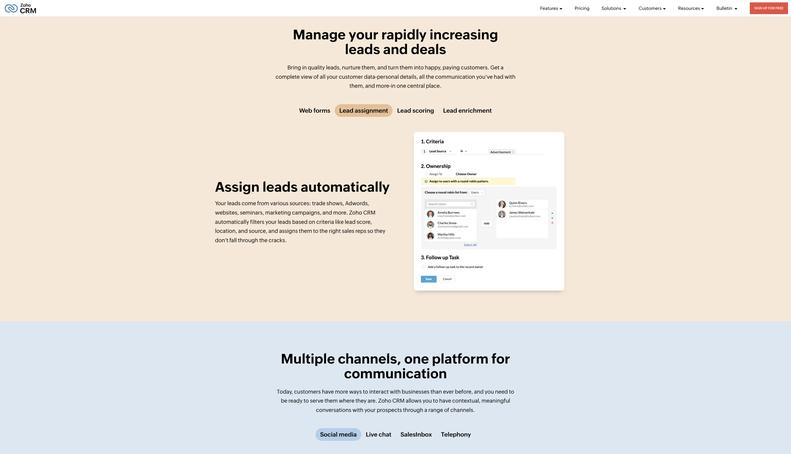 Task type: describe. For each thing, give the bounding box(es) containing it.
interact
[[369, 389, 389, 395]]

view
[[301, 74, 312, 80]]

0 horizontal spatial have
[[322, 389, 334, 395]]

cracks.
[[269, 237, 287, 244]]

customers.
[[461, 64, 489, 71]]

customer
[[339, 74, 363, 80]]

are.
[[368, 398, 377, 404]]

customers
[[639, 6, 662, 11]]

nurture
[[342, 64, 361, 71]]

data-
[[364, 74, 377, 80]]

personal
[[377, 74, 399, 80]]

sales
[[342, 228, 354, 234]]

shows,
[[327, 200, 344, 207]]

0 vertical spatial them,
[[362, 64, 376, 71]]

bulletin link
[[717, 0, 738, 17]]

salesinbox
[[400, 431, 432, 438]]

leads up assigns
[[278, 219, 291, 225]]

communication inside multiple channels, one platform for communication
[[344, 366, 447, 382]]

assign leads automatically image
[[414, 132, 564, 291]]

like
[[335, 219, 344, 225]]

and inside manage your rapidly increasing leads and deals
[[383, 42, 408, 57]]

zoho inside "today, customers have more ways to interact with businesses than ever before, and you need to be ready to serve them where they are. zoho crm allows you to have contextual, meaningful conversations with your prospects through a range of channels."
[[378, 398, 391, 404]]

lead enrichment
[[443, 107, 492, 114]]

social
[[320, 431, 338, 438]]

pricing
[[575, 6, 590, 11]]

bring
[[288, 64, 301, 71]]

sign
[[754, 6, 762, 10]]

web
[[299, 107, 312, 114]]

and down data-
[[365, 83, 375, 89]]

lead
[[345, 219, 356, 225]]

multiple channels, one platform for communication
[[281, 351, 510, 382]]

ways
[[349, 389, 362, 395]]

through inside your leads come from various sources: trade shows, adwords, websites, seminars, marketing campaigns, and more. zoho crm automatically filters your leads based on criteria like lead score, location, and source, and assigns them to the right sales reps so they don't fall through the cracks.
[[238, 237, 258, 244]]

forms
[[314, 107, 330, 114]]

prospects
[[377, 407, 402, 414]]

right
[[329, 228, 341, 234]]

marketing
[[265, 210, 291, 216]]

2 vertical spatial with
[[352, 407, 363, 414]]

score,
[[357, 219, 372, 225]]

multiple
[[281, 351, 335, 367]]

more.
[[333, 210, 348, 216]]

solutions
[[602, 6, 622, 11]]

lead for lead scoring
[[397, 107, 411, 114]]

so
[[367, 228, 373, 234]]

leads,
[[326, 64, 341, 71]]

location,
[[215, 228, 237, 234]]

resources link
[[678, 0, 705, 17]]

enrichment
[[458, 107, 492, 114]]

manage
[[293, 27, 346, 42]]

you've
[[476, 74, 493, 80]]

communication inside bring in quality leads, nurture them, and turn them into happy, paying customers. get a complete view of all your customer data-personal details, all the communication you've had with them, and more-in one central place.
[[435, 74, 475, 80]]

websites,
[[215, 210, 239, 216]]

for
[[492, 351, 510, 367]]

deals
[[411, 42, 446, 57]]

assignment
[[355, 107, 388, 114]]

adwords,
[[345, 200, 369, 207]]

for
[[768, 6, 775, 10]]

media
[[339, 431, 357, 438]]

central
[[407, 83, 425, 89]]

1 all from the left
[[320, 74, 325, 80]]

0 horizontal spatial you
[[423, 398, 432, 404]]

1 horizontal spatial have
[[439, 398, 451, 404]]

range
[[428, 407, 443, 414]]

your
[[215, 200, 226, 207]]

lead for lead enrichment
[[443, 107, 457, 114]]

to right need
[[509, 389, 514, 395]]

sources:
[[290, 200, 311, 207]]

lead assignment
[[339, 107, 388, 114]]

to up range
[[433, 398, 438, 404]]

serve
[[310, 398, 323, 404]]

more
[[335, 389, 348, 395]]

be
[[281, 398, 287, 404]]

filters
[[250, 219, 264, 225]]

businesses
[[402, 389, 430, 395]]

crm inside "today, customers have more ways to interact with businesses than ever before, and you need to be ready to serve them where they are. zoho crm allows you to have contextual, meaningful conversations with your prospects through a range of channels."
[[392, 398, 405, 404]]

conversations
[[316, 407, 351, 414]]

social media
[[320, 431, 357, 438]]

on
[[309, 219, 315, 225]]

manage your rapidly increasing leads and deals
[[293, 27, 498, 57]]

resources
[[678, 6, 700, 11]]

zoho inside your leads come from various sources: trade shows, adwords, websites, seminars, marketing campaigns, and more. zoho crm automatically filters your leads based on criteria like lead score, location, and source, and assigns them to the right sales reps so they don't fall through the cracks.
[[349, 210, 362, 216]]

and up personal
[[377, 64, 387, 71]]

sign up for free
[[754, 6, 784, 10]]

0 vertical spatial you
[[485, 389, 494, 395]]

quality
[[308, 64, 325, 71]]

before,
[[455, 389, 473, 395]]

place.
[[426, 83, 442, 89]]

with inside bring in quality leads, nurture them, and turn them into happy, paying customers. get a complete view of all your customer data-personal details, all the communication you've had with them, and more-in one central place.
[[505, 74, 516, 80]]

channels,
[[338, 351, 401, 367]]

had
[[494, 74, 503, 80]]

trade
[[312, 200, 325, 207]]

your inside bring in quality leads, nurture them, and turn them into happy, paying customers. get a complete view of all your customer data-personal details, all the communication you've had with them, and more-in one central place.
[[327, 74, 338, 80]]

0 horizontal spatial in
[[302, 64, 307, 71]]

1 vertical spatial with
[[390, 389, 401, 395]]

increasing
[[430, 27, 498, 42]]

to right ways
[[363, 389, 368, 395]]

crm inside your leads come from various sources: trade shows, adwords, websites, seminars, marketing campaigns, and more. zoho crm automatically filters your leads based on criteria like lead score, location, and source, and assigns them to the right sales reps so they don't fall through the cracks.
[[363, 210, 375, 216]]

your leads come from various sources: trade shows, adwords, websites, seminars, marketing campaigns, and more. zoho crm automatically filters your leads based on criteria like lead score, location, and source, and assigns them to the right sales reps so they don't fall through the cracks.
[[215, 200, 385, 244]]

your inside manage your rapidly increasing leads and deals
[[349, 27, 378, 42]]



Task type: vqa. For each thing, say whether or not it's contained in the screenshot.
the bottommost automatically
yes



Task type: locate. For each thing, give the bounding box(es) containing it.
a right get
[[501, 64, 504, 71]]

seminars,
[[240, 210, 264, 216]]

automatically up the shows,
[[301, 179, 390, 195]]

they right 'so'
[[374, 228, 385, 234]]

2 horizontal spatial lead
[[443, 107, 457, 114]]

with right had at top
[[505, 74, 516, 80]]

a
[[501, 64, 504, 71], [424, 407, 427, 414]]

leads up various
[[263, 179, 298, 195]]

turn
[[388, 64, 399, 71]]

features
[[540, 6, 558, 11]]

and up turn
[[383, 42, 408, 57]]

them up details,
[[400, 64, 413, 71]]

0 horizontal spatial of
[[314, 74, 319, 80]]

all down into in the right top of the page
[[419, 74, 425, 80]]

have down "ever"
[[439, 398, 451, 404]]

1 horizontal spatial in
[[391, 83, 396, 89]]

0 horizontal spatial through
[[238, 237, 258, 244]]

them inside bring in quality leads, nurture them, and turn them into happy, paying customers. get a complete view of all your customer data-personal details, all the communication you've had with them, and more-in one central place.
[[400, 64, 413, 71]]

crm up prospects
[[392, 398, 405, 404]]

0 vertical spatial of
[[314, 74, 319, 80]]

need
[[495, 389, 508, 395]]

assign leads automatically tab panel
[[215, 129, 576, 296]]

in
[[302, 64, 307, 71], [391, 83, 396, 89]]

lead
[[339, 107, 353, 114], [397, 107, 411, 114], [443, 107, 457, 114]]

of inside "today, customers have more ways to interact with businesses than ever before, and you need to be ready to serve them where they are. zoho crm allows you to have contextual, meaningful conversations with your prospects through a range of channels."
[[444, 407, 449, 414]]

1 horizontal spatial a
[[501, 64, 504, 71]]

lead left enrichment
[[443, 107, 457, 114]]

automatically
[[301, 179, 390, 195], [215, 219, 249, 225]]

and
[[383, 42, 408, 57], [377, 64, 387, 71], [365, 83, 375, 89], [322, 210, 332, 216], [238, 228, 248, 234], [268, 228, 278, 234], [474, 389, 484, 395]]

of right range
[[444, 407, 449, 414]]

today,
[[277, 389, 293, 395]]

source,
[[249, 228, 267, 234]]

zoho up prospects
[[378, 398, 391, 404]]

zoho down adwords, at the top
[[349, 210, 362, 216]]

a left range
[[424, 407, 427, 414]]

don't
[[215, 237, 228, 244]]

1 vertical spatial of
[[444, 407, 449, 414]]

0 horizontal spatial all
[[320, 74, 325, 80]]

your inside "today, customers have more ways to interact with businesses than ever before, and you need to be ready to serve them where they are. zoho crm allows you to have contextual, meaningful conversations with your prospects through a range of channels."
[[364, 407, 376, 414]]

them up conversations
[[325, 398, 338, 404]]

1 horizontal spatial of
[[444, 407, 449, 414]]

1 vertical spatial communication
[[344, 366, 447, 382]]

communication down the paying
[[435, 74, 475, 80]]

1 horizontal spatial all
[[419, 74, 425, 80]]

1 horizontal spatial you
[[485, 389, 494, 395]]

meaningful
[[482, 398, 510, 404]]

in down personal
[[391, 83, 396, 89]]

customers
[[294, 389, 321, 395]]

1 horizontal spatial zoho
[[378, 398, 391, 404]]

all
[[320, 74, 325, 80], [419, 74, 425, 80]]

leads up nurture
[[345, 42, 380, 57]]

ever
[[443, 389, 454, 395]]

communication up interact
[[344, 366, 447, 382]]

them, up data-
[[362, 64, 376, 71]]

rapidly
[[381, 27, 427, 42]]

you
[[485, 389, 494, 395], [423, 398, 432, 404]]

of down quality
[[314, 74, 319, 80]]

2 lead from the left
[[397, 107, 411, 114]]

0 horizontal spatial they
[[356, 398, 367, 404]]

1 horizontal spatial with
[[390, 389, 401, 395]]

0 vertical spatial zoho
[[349, 210, 362, 216]]

and right before,
[[474, 389, 484, 395]]

bring in quality leads, nurture them, and turn them into happy, paying customers. get a complete view of all your customer data-personal details, all the communication you've had with them, and more-in one central place.
[[276, 64, 516, 89]]

to down on
[[313, 228, 318, 234]]

and inside "today, customers have more ways to interact with businesses than ever before, and you need to be ready to serve them where they are. zoho crm allows you to have contextual, meaningful conversations with your prospects through a range of channels."
[[474, 389, 484, 395]]

assign leads automatically
[[215, 179, 390, 195]]

2 vertical spatial the
[[259, 237, 268, 244]]

0 horizontal spatial lead
[[339, 107, 353, 114]]

they
[[374, 228, 385, 234], [356, 398, 367, 404]]

1 horizontal spatial lead
[[397, 107, 411, 114]]

one inside bring in quality leads, nurture them, and turn them into happy, paying customers. get a complete view of all your customer data-personal details, all the communication you've had with them, and more-in one central place.
[[397, 83, 406, 89]]

you up range
[[423, 398, 432, 404]]

0 vertical spatial them
[[400, 64, 413, 71]]

1 vertical spatial you
[[423, 398, 432, 404]]

of inside bring in quality leads, nurture them, and turn them into happy, paying customers. get a complete view of all your customer data-personal details, all the communication you've had with them, and more-in one central place.
[[314, 74, 319, 80]]

0 vertical spatial automatically
[[301, 179, 390, 195]]

where
[[339, 398, 354, 404]]

1 vertical spatial zoho
[[378, 398, 391, 404]]

your inside your leads come from various sources: trade shows, adwords, websites, seminars, marketing campaigns, and more. zoho crm automatically filters your leads based on criteria like lead score, location, and source, and assigns them to the right sales reps so they don't fall through the cracks.
[[265, 219, 277, 225]]

criteria
[[316, 219, 334, 225]]

complete
[[276, 74, 300, 80]]

0 vertical spatial in
[[302, 64, 307, 71]]

1 horizontal spatial they
[[374, 228, 385, 234]]

0 vertical spatial a
[[501, 64, 504, 71]]

1 horizontal spatial them
[[325, 398, 338, 404]]

campaigns,
[[292, 210, 321, 216]]

ready
[[288, 398, 303, 404]]

lead scoring
[[397, 107, 434, 114]]

through inside "today, customers have more ways to interact with businesses than ever before, and you need to be ready to serve them where they are. zoho crm allows you to have contextual, meaningful conversations with your prospects through a range of channels."
[[403, 407, 423, 414]]

crm up score,
[[363, 210, 375, 216]]

sign up for free link
[[750, 2, 788, 14]]

them inside "today, customers have more ways to interact with businesses than ever before, and you need to be ready to serve them where they are. zoho crm allows you to have contextual, meaningful conversations with your prospects through a range of channels."
[[325, 398, 338, 404]]

come
[[242, 200, 256, 207]]

through
[[238, 237, 258, 244], [403, 407, 423, 414]]

allows
[[406, 398, 422, 404]]

1 vertical spatial have
[[439, 398, 451, 404]]

1 vertical spatial a
[[424, 407, 427, 414]]

than
[[431, 389, 442, 395]]

lead for lead assignment
[[339, 107, 353, 114]]

lead right forms
[[339, 107, 353, 114]]

0 vertical spatial through
[[238, 237, 258, 244]]

a inside bring in quality leads, nurture them, and turn them into happy, paying customers. get a complete view of all your customer data-personal details, all the communication you've had with them, and more-in one central place.
[[501, 64, 504, 71]]

today, customers have more ways to interact with businesses than ever before, and you need to be ready to serve them where they are. zoho crm allows you to have contextual, meaningful conversations with your prospects through a range of channels.
[[277, 389, 514, 414]]

them, down customer
[[350, 83, 364, 89]]

in up view
[[302, 64, 307, 71]]

and left source,
[[238, 228, 248, 234]]

0 horizontal spatial a
[[424, 407, 427, 414]]

based
[[292, 219, 308, 225]]

1 vertical spatial the
[[320, 228, 328, 234]]

1 horizontal spatial through
[[403, 407, 423, 414]]

3 lead from the left
[[443, 107, 457, 114]]

have
[[322, 389, 334, 395], [439, 398, 451, 404]]

channels.
[[450, 407, 475, 414]]

the down criteria
[[320, 228, 328, 234]]

0 horizontal spatial them
[[299, 228, 312, 234]]

0 vertical spatial with
[[505, 74, 516, 80]]

to
[[313, 228, 318, 234], [363, 389, 368, 395], [509, 389, 514, 395], [304, 398, 309, 404], [433, 398, 438, 404]]

get
[[490, 64, 500, 71]]

one
[[397, 83, 406, 89], [404, 351, 429, 367]]

1 vertical spatial they
[[356, 398, 367, 404]]

0 vertical spatial communication
[[435, 74, 475, 80]]

0 vertical spatial have
[[322, 389, 334, 395]]

1 lead from the left
[[339, 107, 353, 114]]

paying
[[443, 64, 460, 71]]

through down source,
[[238, 237, 258, 244]]

one inside multiple channels, one platform for communication
[[404, 351, 429, 367]]

fall
[[229, 237, 237, 244]]

live chat
[[366, 431, 391, 438]]

you up meaningful
[[485, 389, 494, 395]]

solutions link
[[602, 0, 627, 17]]

0 vertical spatial crm
[[363, 210, 375, 216]]

have left more
[[322, 389, 334, 395]]

automatically inside your leads come from various sources: trade shows, adwords, websites, seminars, marketing campaigns, and more. zoho crm automatically filters your leads based on criteria like lead score, location, and source, and assigns them to the right sales reps so they don't fall through the cracks.
[[215, 219, 249, 225]]

the inside bring in quality leads, nurture them, and turn them into happy, paying customers. get a complete view of all your customer data-personal details, all the communication you've had with them, and more-in one central place.
[[426, 74, 434, 80]]

all down quality
[[320, 74, 325, 80]]

2 horizontal spatial with
[[505, 74, 516, 80]]

and up criteria
[[322, 210, 332, 216]]

1 vertical spatial one
[[404, 351, 429, 367]]

communication
[[435, 74, 475, 80], [344, 366, 447, 382]]

1 horizontal spatial the
[[320, 228, 328, 234]]

1 vertical spatial them,
[[350, 83, 364, 89]]

2 horizontal spatial the
[[426, 74, 434, 80]]

chat
[[379, 431, 391, 438]]

them
[[400, 64, 413, 71], [299, 228, 312, 234], [325, 398, 338, 404]]

1 horizontal spatial automatically
[[301, 179, 390, 195]]

0 horizontal spatial automatically
[[215, 219, 249, 225]]

leads up websites,
[[227, 200, 241, 207]]

from
[[257, 200, 269, 207]]

various
[[270, 200, 288, 207]]

they inside your leads come from various sources: trade shows, adwords, websites, seminars, marketing campaigns, and more. zoho crm automatically filters your leads based on criteria like lead score, location, and source, and assigns them to the right sales reps so they don't fall through the cracks.
[[374, 228, 385, 234]]

2 all from the left
[[419, 74, 425, 80]]

and up cracks.
[[268, 228, 278, 234]]

leads inside manage your rapidly increasing leads and deals
[[345, 42, 380, 57]]

scoring
[[413, 107, 434, 114]]

happy,
[[425, 64, 442, 71]]

the down source,
[[259, 237, 268, 244]]

the
[[426, 74, 434, 80], [320, 228, 328, 234], [259, 237, 268, 244]]

they down ways
[[356, 398, 367, 404]]

through down allows
[[403, 407, 423, 414]]

with right interact
[[390, 389, 401, 395]]

reps
[[355, 228, 366, 234]]

a inside "today, customers have more ways to interact with businesses than ever before, and you need to be ready to serve them where they are. zoho crm allows you to have contextual, meaningful conversations with your prospects through a range of channels."
[[424, 407, 427, 414]]

0 vertical spatial one
[[397, 83, 406, 89]]

free
[[776, 6, 784, 10]]

assigns
[[279, 228, 298, 234]]

them down the based
[[299, 228, 312, 234]]

zoho crm logo image
[[5, 2, 36, 15]]

features link
[[540, 0, 563, 17]]

live
[[366, 431, 377, 438]]

up
[[763, 6, 767, 10]]

0 horizontal spatial crm
[[363, 210, 375, 216]]

to inside your leads come from various sources: trade shows, adwords, websites, seminars, marketing campaigns, and more. zoho crm automatically filters your leads based on criteria like lead score, location, and source, and assigns them to the right sales reps so they don't fall through the cracks.
[[313, 228, 318, 234]]

0 vertical spatial the
[[426, 74, 434, 80]]

pricing link
[[575, 0, 590, 17]]

1 horizontal spatial crm
[[392, 398, 405, 404]]

1 vertical spatial through
[[403, 407, 423, 414]]

more-
[[376, 83, 391, 89]]

to down the customers
[[304, 398, 309, 404]]

crm
[[363, 210, 375, 216], [392, 398, 405, 404]]

they inside "today, customers have more ways to interact with businesses than ever before, and you need to be ready to serve them where they are. zoho crm allows you to have contextual, meaningful conversations with your prospects through a range of channels."
[[356, 398, 367, 404]]

the down happy,
[[426, 74, 434, 80]]

platform
[[432, 351, 489, 367]]

0 horizontal spatial the
[[259, 237, 268, 244]]

zoho
[[349, 210, 362, 216], [378, 398, 391, 404]]

them inside your leads come from various sources: trade shows, adwords, websites, seminars, marketing campaigns, and more. zoho crm automatically filters your leads based on criteria like lead score, location, and source, and assigns them to the right sales reps so they don't fall through the cracks.
[[299, 228, 312, 234]]

1 vertical spatial automatically
[[215, 219, 249, 225]]

lead left scoring
[[397, 107, 411, 114]]

2 horizontal spatial them
[[400, 64, 413, 71]]

of
[[314, 74, 319, 80], [444, 407, 449, 414]]

0 vertical spatial they
[[374, 228, 385, 234]]

1 vertical spatial in
[[391, 83, 396, 89]]

your
[[349, 27, 378, 42], [327, 74, 338, 80], [265, 219, 277, 225], [364, 407, 376, 414]]

web forms
[[299, 107, 330, 114]]

bulletin
[[717, 6, 733, 11]]

1 vertical spatial crm
[[392, 398, 405, 404]]

2 vertical spatial them
[[325, 398, 338, 404]]

1 vertical spatial them
[[299, 228, 312, 234]]

automatically down websites,
[[215, 219, 249, 225]]

0 horizontal spatial with
[[352, 407, 363, 414]]

with down where
[[352, 407, 363, 414]]

0 horizontal spatial zoho
[[349, 210, 362, 216]]



